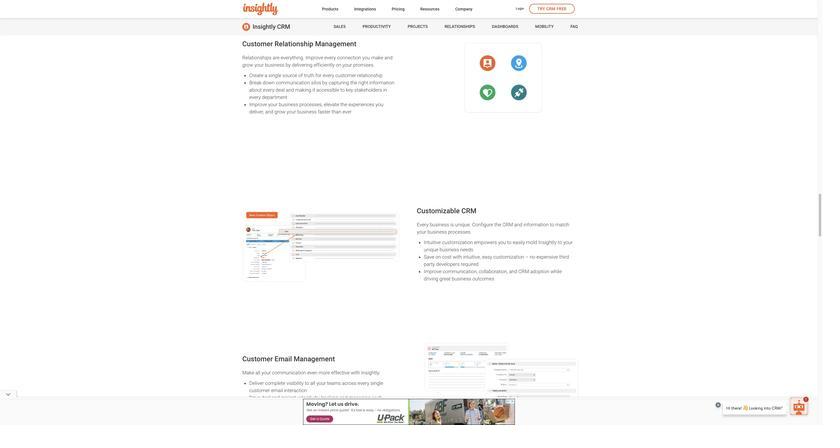 Task type: describe. For each thing, give the bounding box(es) containing it.
to inside c reate a single source of truth for every customer relationship break down communication silos by capturing the right information about every deal and making it accessible to key stakeholders in every department improve your business processes, elevate the experiences you deliver, and grow your business faster than ever
[[340, 87, 345, 93]]

by right velocity
[[315, 395, 320, 401]]

developers
[[436, 261, 460, 267]]

dashboards link
[[492, 18, 518, 35]]

to inside every business is unique. configure the crm and information to match your business processes.
[[550, 222, 554, 227]]

driving
[[424, 276, 438, 282]]

insightly inside 'link'
[[253, 23, 276, 30]]

your inside deliver complete visibility to all your teams across every single customer email interaction drive deal and project velocity by tracking and managing each customer communication in insightly facilitate proactive communication by picking up the relationship at exactly the right place
[[316, 380, 326, 386]]

communication up visibility
[[272, 370, 306, 376]]

you inside intuitive customization empowers you to easily mold insightly to your unique business needs save on cost with intuitive, easy customization – no expensive third party developers required improve communication, collaboration, and crm adoption while driving great business outcomes
[[498, 239, 506, 245]]

mold
[[526, 239, 537, 245]]

up
[[349, 409, 355, 415]]

try
[[537, 6, 545, 11]]

tracking
[[321, 395, 338, 401]]

customer inside c reate a single source of truth for every customer relationship break down communication silos by capturing the right information about every deal and making it accessible to key stakeholders in every department improve your business processes, elevate the experiences you deliver, and grow your business faster than ever
[[335, 72, 356, 78]]

expensive
[[537, 254, 558, 260]]

and inside 'relationships are everything. improve every connection you make and grow your business by delivering efficiently on your promises.'
[[384, 55, 393, 60]]

–
[[525, 254, 529, 260]]

crm for insightly
[[277, 23, 290, 30]]

capturing
[[329, 80, 349, 85]]

business up intuitive
[[428, 229, 447, 235]]

customer email management image
[[419, 338, 586, 425]]

silos
[[311, 80, 321, 85]]

and inside intuitive customization empowers you to easily mold insightly to your unique business needs save on cost with intuitive, easy customization – no expensive third party developers required improve communication, collaboration, and crm adoption while driving great business outcomes
[[509, 268, 517, 274]]

relationships for relationships are everything. improve every connection you make and grow your business by delivering efficiently on your promises.
[[242, 55, 272, 60]]

right inside deliver complete visibility to all your teams across every single customer email interaction drive deal and project velocity by tracking and managing each customer communication in insightly facilitate proactive communication by picking up the relationship at exactly the right place
[[274, 417, 284, 422]]

pricing
[[392, 7, 405, 11]]

while
[[551, 268, 562, 274]]

single inside c reate a single source of truth for every customer relationship break down communication silos by capturing the right information about every deal and making it accessible to key stakeholders in every department improve your business processes, elevate the experiences you deliver, and grow your business faster than ever
[[269, 72, 281, 78]]

everything.
[[281, 55, 304, 60]]

business up cost on the right of the page
[[440, 247, 459, 252]]

faq
[[571, 24, 578, 29]]

projects link
[[408, 18, 428, 35]]

is
[[450, 222, 454, 227]]

communication inside c reate a single source of truth for every customer relationship break down communication silos by capturing the right information about every deal and making it accessible to key stakeholders in every department improve your business processes, elevate the experiences you deliver, and grow your business faster than ever
[[276, 80, 310, 85]]

insightly inside deliver complete visibility to all your teams across every single customer email interaction drive deal and project velocity by tracking and managing each customer communication in insightly facilitate proactive communication by picking up the relationship at exactly the right place
[[311, 402, 330, 408]]

every right for
[[323, 72, 334, 78]]

crm for customizable
[[461, 207, 476, 215]]

outcomes
[[472, 276, 494, 282]]

business left the is
[[430, 222, 449, 227]]

relationships link
[[445, 18, 475, 35]]

the right exactly
[[266, 417, 273, 422]]

at
[[390, 409, 395, 415]]

dashboards
[[492, 24, 518, 29]]

sales link
[[334, 18, 346, 35]]

try crm free
[[537, 6, 567, 11]]

deal inside deliver complete visibility to all your teams across every single customer email interaction drive deal and project velocity by tracking and managing each customer communication in insightly facilitate proactive communication by picking up the relationship at exactly the right place
[[261, 395, 270, 401]]

faq link
[[571, 18, 578, 35]]

accessible
[[316, 87, 339, 93]]

grow inside c reate a single source of truth for every customer relationship break down communication silos by capturing the right information about every deal and making it accessible to key stakeholders in every department improve your business processes, elevate the experiences you deliver, and grow your business faster than ever
[[275, 109, 285, 114]]

a
[[265, 72, 267, 78]]

elevate
[[324, 101, 339, 107]]

integrations
[[354, 7, 376, 11]]

are
[[273, 55, 280, 60]]

crm inside every business is unique. configure the crm and information to match your business processes.
[[502, 222, 513, 227]]

the up key
[[350, 80, 357, 85]]

information inside c reate a single source of truth for every customer relationship break down communication silos by capturing the right information about every deal and making it accessible to key stakeholders in every department improve your business processes, elevate the experiences you deliver, and grow your business faster than ever
[[369, 80, 395, 85]]

company
[[455, 7, 473, 11]]

deliver,
[[249, 109, 264, 114]]

to up the third
[[558, 239, 562, 245]]

productivity link
[[363, 18, 391, 35]]

it
[[312, 87, 315, 93]]

relationships for relationships
[[445, 24, 475, 29]]

c reate a single source of truth for every customer relationship break down communication silos by capturing the right information about every deal and making it accessible to key stakeholders in every department improve your business processes, elevate the experiences you deliver, and grow your business faster than ever
[[249, 72, 395, 114]]

information inside every business is unique. configure the crm and information to match your business processes.
[[524, 222, 549, 227]]

connection
[[337, 55, 361, 60]]

velocity
[[297, 395, 314, 401]]

you inside c reate a single source of truth for every customer relationship break down communication silos by capturing the right information about every deal and making it accessible to key stakeholders in every department improve your business processes, elevate the experiences you deliver, and grow your business faster than ever
[[376, 101, 383, 107]]

complete
[[265, 380, 285, 386]]

and inside every business is unique. configure the crm and information to match your business processes.
[[514, 222, 522, 227]]

faster
[[318, 109, 330, 114]]

sales
[[334, 24, 346, 29]]

business inside 'relationships are everything. improve every connection you make and grow your business by delivering efficiently on your promises.'
[[265, 62, 284, 68]]

experiences
[[348, 101, 374, 107]]

down
[[263, 80, 275, 85]]

teams
[[327, 380, 341, 386]]

key
[[346, 87, 353, 93]]

reate
[[253, 72, 263, 78]]

by left picking at the left bottom of page
[[326, 409, 332, 415]]

integrations link
[[354, 5, 376, 13]]

insightly crm link
[[242, 18, 290, 35]]

easily
[[513, 239, 525, 245]]

save
[[424, 254, 434, 260]]

login link
[[516, 6, 524, 12]]

intuitive,
[[463, 254, 481, 260]]

needs
[[460, 247, 473, 252]]

place
[[285, 417, 296, 422]]

and left 'making'
[[286, 87, 294, 93]]

1 vertical spatial customization
[[493, 254, 524, 260]]

collaboration,
[[479, 268, 508, 274]]

1 vertical spatial customer
[[249, 388, 270, 393]]

crm inside intuitive customization empowers you to easily mold insightly to your unique business needs save on cost with intuitive, easy customization – no expensive third party developers required improve communication, collaboration, and crm adoption while driving great business outcomes
[[518, 268, 529, 274]]

all inside deliver complete visibility to all your teams across every single customer email interaction drive deal and project velocity by tracking and managing each customer communication in insightly facilitate proactive communication by picking up the relationship at exactly the right place
[[310, 380, 315, 386]]

in inside c reate a single source of truth for every customer relationship break down communication silos by capturing the right information about every deal and making it accessible to key stakeholders in every department improve your business processes, elevate the experiences you deliver, and grow your business faster than ever
[[383, 87, 387, 93]]

business down department
[[279, 101, 298, 107]]

every down down
[[263, 87, 274, 93]]

intuitive
[[424, 239, 441, 245]]

insightly crm
[[253, 23, 290, 30]]

0 vertical spatial customization
[[442, 239, 473, 245]]

of
[[298, 72, 303, 78]]

exactly
[[249, 417, 265, 422]]

each
[[372, 395, 382, 401]]

customizable crm image
[[237, 204, 404, 289]]

promises.
[[353, 62, 375, 68]]

your inside intuitive customization empowers you to easily mold insightly to your unique business needs save on cost with intuitive, easy customization – no expensive third party developers required improve communication, collaboration, and crm adoption while driving great business outcomes
[[563, 239, 573, 245]]

configure
[[472, 222, 493, 227]]

products
[[322, 7, 338, 11]]

relationship inside deliver complete visibility to all your teams across every single customer email interaction drive deal and project velocity by tracking and managing each customer communication in insightly facilitate proactive communication by picking up the relationship at exactly the right place
[[364, 409, 389, 415]]

communication down velocity
[[291, 409, 325, 415]]

about
[[249, 87, 262, 93]]

grow inside 'relationships are everything. improve every connection you make and grow your business by delivering efficiently on your promises.'
[[242, 62, 253, 68]]

proactive
[[270, 409, 290, 415]]

even
[[307, 370, 317, 376]]

making
[[295, 87, 311, 93]]

communication down project
[[271, 402, 305, 408]]

make
[[242, 370, 254, 376]]

break
[[249, 80, 262, 85]]

efficiently
[[314, 62, 335, 68]]

customer email management
[[242, 355, 335, 363]]

business down communication, in the right of the page
[[452, 276, 471, 282]]

every business is unique. configure the crm and information to match your business processes.
[[417, 222, 569, 235]]

relationship inside c reate a single source of truth for every customer relationship break down communication silos by capturing the right information about every deal and making it accessible to key stakeholders in every department improve your business processes, elevate the experiences you deliver, and grow your business faster than ever
[[357, 72, 383, 78]]



Task type: locate. For each thing, give the bounding box(es) containing it.
2 horizontal spatial you
[[498, 239, 506, 245]]

relationship down promises.
[[357, 72, 383, 78]]

you right experiences
[[376, 101, 383, 107]]

your inside every business is unique. configure the crm and information to match your business processes.
[[417, 229, 426, 235]]

single down insightly.
[[370, 380, 383, 386]]

unique.
[[455, 222, 471, 227]]

for
[[315, 72, 322, 78]]

1 vertical spatial management
[[294, 355, 335, 363]]

every inside 'relationships are everything. improve every connection you make and grow your business by delivering efficiently on your promises.'
[[324, 55, 336, 60]]

0 vertical spatial in
[[383, 87, 387, 93]]

information up 'mold'
[[524, 222, 549, 227]]

0 vertical spatial you
[[362, 55, 370, 60]]

your
[[254, 62, 264, 68], [343, 62, 352, 68], [268, 101, 278, 107], [287, 109, 296, 114], [417, 229, 426, 235], [563, 239, 573, 245], [261, 370, 271, 376], [316, 380, 326, 386]]

crm down the insightly logo link
[[277, 23, 290, 30]]

0 vertical spatial improve
[[306, 55, 323, 60]]

with right cost on the right of the page
[[453, 254, 462, 260]]

the right configure
[[494, 222, 501, 227]]

2 horizontal spatial insightly
[[538, 239, 557, 245]]

the up ever
[[340, 101, 347, 107]]

single right a
[[269, 72, 281, 78]]

to down make all your communication even more effective with insightly.
[[305, 380, 309, 386]]

improve inside intuitive customization empowers you to easily mold insightly to your unique business needs save on cost with intuitive, easy customization – no expensive third party developers required improve communication, collaboration, and crm adoption while driving great business outcomes
[[424, 268, 442, 274]]

to inside deliver complete visibility to all your teams across every single customer email interaction drive deal and project velocity by tracking and managing each customer communication in insightly facilitate proactive communication by picking up the relationship at exactly the right place
[[305, 380, 309, 386]]

1 vertical spatial deal
[[261, 395, 270, 401]]

1 vertical spatial insightly
[[538, 239, 557, 245]]

c
[[249, 72, 253, 78]]

crm up easily
[[502, 222, 513, 227]]

improve up deliver,
[[249, 101, 267, 107]]

improve up efficiently on the left top
[[306, 55, 323, 60]]

0 horizontal spatial deal
[[261, 395, 270, 401]]

0 vertical spatial deal
[[276, 87, 285, 93]]

mobility
[[535, 24, 554, 29]]

0 horizontal spatial all
[[255, 370, 260, 376]]

1 vertical spatial grow
[[275, 109, 285, 114]]

0 horizontal spatial relationships
[[242, 55, 272, 60]]

information up stakeholders
[[369, 80, 395, 85]]

management for customer relationship management
[[315, 40, 356, 48]]

1 horizontal spatial right
[[358, 80, 368, 85]]

ever
[[343, 109, 352, 114]]

1 vertical spatial improve
[[249, 101, 267, 107]]

picking
[[333, 409, 348, 415]]

you
[[362, 55, 370, 60], [376, 101, 383, 107], [498, 239, 506, 245]]

communication
[[276, 80, 310, 85], [272, 370, 306, 376], [271, 402, 305, 408], [291, 409, 325, 415]]

0 vertical spatial right
[[358, 80, 368, 85]]

on
[[336, 62, 341, 68], [436, 254, 441, 260]]

customer for customer relationship management
[[242, 40, 273, 48]]

communication,
[[443, 268, 478, 274]]

1 horizontal spatial grow
[[275, 109, 285, 114]]

deal
[[276, 87, 285, 93], [261, 395, 270, 401]]

customer up make
[[242, 355, 273, 363]]

communication down "source"
[[276, 80, 310, 85]]

customer for customer email management
[[242, 355, 273, 363]]

0 vertical spatial information
[[369, 80, 395, 85]]

project
[[281, 395, 296, 401]]

and up easily
[[514, 222, 522, 227]]

1 horizontal spatial with
[[453, 254, 462, 260]]

0 horizontal spatial right
[[274, 417, 284, 422]]

0 vertical spatial relationship
[[357, 72, 383, 78]]

truth
[[304, 72, 314, 78]]

improve inside 'relationships are everything. improve every connection you make and grow your business by delivering efficiently on your promises.'
[[306, 55, 323, 60]]

insightly up "expensive"
[[538, 239, 557, 245]]

0 vertical spatial all
[[255, 370, 260, 376]]

stakeholders
[[354, 87, 382, 93]]

email
[[275, 355, 292, 363]]

right inside c reate a single source of truth for every customer relationship break down communication silos by capturing the right information about every deal and making it accessible to key stakeholders in every department improve your business processes, elevate the experiences you deliver, and grow your business faster than ever
[[358, 80, 368, 85]]

customer down insightly crm 'link'
[[242, 40, 273, 48]]

0 vertical spatial with
[[453, 254, 462, 260]]

in inside deliver complete visibility to all your teams across every single customer email interaction drive deal and project velocity by tracking and managing each customer communication in insightly facilitate proactive communication by picking up the relationship at exactly the right place
[[306, 402, 310, 408]]

1 horizontal spatial customization
[[493, 254, 524, 260]]

across
[[342, 380, 357, 386]]

management for customer email management
[[294, 355, 335, 363]]

than
[[332, 109, 341, 114]]

2 vertical spatial customer
[[249, 402, 270, 408]]

2 horizontal spatial improve
[[424, 268, 442, 274]]

processes,
[[299, 101, 323, 107]]

deal inside c reate a single source of truth for every customer relationship break down communication silos by capturing the right information about every deal and making it accessible to key stakeholders in every department improve your business processes, elevate the experiences you deliver, and grow your business faster than ever
[[276, 87, 285, 93]]

cost
[[442, 254, 452, 260]]

1 horizontal spatial single
[[370, 380, 383, 386]]

and right deliver,
[[265, 109, 273, 114]]

company link
[[455, 5, 473, 13]]

0 vertical spatial grow
[[242, 62, 253, 68]]

in
[[383, 87, 387, 93], [306, 402, 310, 408]]

customer up facilitate
[[249, 402, 270, 408]]

to
[[340, 87, 345, 93], [550, 222, 554, 227], [507, 239, 512, 245], [558, 239, 562, 245], [305, 380, 309, 386]]

right up stakeholders
[[358, 80, 368, 85]]

by
[[286, 62, 291, 68], [322, 80, 327, 85], [315, 395, 320, 401], [326, 409, 332, 415]]

every down about
[[249, 94, 261, 100]]

customizable
[[417, 207, 460, 215]]

intuitive customization empowers you to easily mold insightly to your unique business needs save on cost with intuitive, easy customization – no expensive third party developers required improve communication, collaboration, and crm adoption while driving great business outcomes
[[424, 239, 573, 282]]

1 horizontal spatial insightly
[[311, 402, 330, 408]]

1 vertical spatial you
[[376, 101, 383, 107]]

all right make
[[255, 370, 260, 376]]

1 customer from the top
[[242, 40, 273, 48]]

1 vertical spatial relationship
[[364, 409, 389, 415]]

relationship down each
[[364, 409, 389, 415]]

crm inside button
[[546, 6, 556, 11]]

right down proactive
[[274, 417, 284, 422]]

customization down processes.
[[442, 239, 473, 245]]

deal right drive
[[261, 395, 270, 401]]

by up accessible
[[322, 80, 327, 85]]

1 horizontal spatial you
[[376, 101, 383, 107]]

unique
[[424, 247, 438, 252]]

0 vertical spatial customer
[[335, 72, 356, 78]]

deal up department
[[276, 87, 285, 93]]

0 horizontal spatial customization
[[442, 239, 473, 245]]

customization
[[442, 239, 473, 245], [493, 254, 524, 260]]

1 horizontal spatial information
[[524, 222, 549, 227]]

email
[[271, 388, 283, 393]]

on inside 'relationships are everything. improve every connection you make and grow your business by delivering efficiently on your promises.'
[[336, 62, 341, 68]]

crm down –
[[518, 268, 529, 274]]

1 vertical spatial on
[[436, 254, 441, 260]]

mobility link
[[535, 18, 554, 35]]

0 horizontal spatial grow
[[242, 62, 253, 68]]

1 vertical spatial relationships
[[242, 55, 272, 60]]

insightly inside intuitive customization empowers you to easily mold insightly to your unique business needs save on cost with intuitive, easy customization – no expensive third party developers required improve communication, collaboration, and crm adoption while driving great business outcomes
[[538, 239, 557, 245]]

1 vertical spatial customer
[[242, 355, 273, 363]]

management down sales link
[[315, 40, 356, 48]]

with up the "across"
[[351, 370, 360, 376]]

0 horizontal spatial improve
[[249, 101, 267, 107]]

customer relationship management
[[242, 40, 356, 48]]

try crm free link
[[529, 4, 575, 14]]

with inside intuitive customization empowers you to easily mold insightly to your unique business needs save on cost with intuitive, easy customization – no expensive third party developers required improve communication, collaboration, and crm adoption while driving great business outcomes
[[453, 254, 462, 260]]

0 horizontal spatial insightly
[[253, 23, 276, 30]]

1 vertical spatial all
[[310, 380, 315, 386]]

with
[[453, 254, 462, 260], [351, 370, 360, 376]]

crm right try
[[546, 6, 556, 11]]

1 vertical spatial in
[[306, 402, 310, 408]]

customer down the deliver
[[249, 388, 270, 393]]

in down velocity
[[306, 402, 310, 408]]

1 horizontal spatial relationships
[[445, 24, 475, 29]]

all
[[255, 370, 260, 376], [310, 380, 315, 386]]

you inside 'relationships are everything. improve every connection you make and grow your business by delivering efficiently on your promises.'
[[362, 55, 370, 60]]

and right tracking
[[340, 395, 348, 401]]

every down insightly.
[[358, 380, 369, 386]]

on inside intuitive customization empowers you to easily mold insightly to your unique business needs save on cost with intuitive, easy customization – no expensive third party developers required improve communication, collaboration, and crm adoption while driving great business outcomes
[[436, 254, 441, 260]]

all down even
[[310, 380, 315, 386]]

insightly down tracking
[[311, 402, 330, 408]]

the inside every business is unique. configure the crm and information to match your business processes.
[[494, 222, 501, 227]]

improve
[[306, 55, 323, 60], [249, 101, 267, 107], [424, 268, 442, 274]]

drive
[[249, 395, 260, 401]]

2 vertical spatial improve
[[424, 268, 442, 274]]

1 horizontal spatial on
[[436, 254, 441, 260]]

to left match
[[550, 222, 554, 227]]

single inside deliver complete visibility to all your teams across every single customer email interaction drive deal and project velocity by tracking and managing each customer communication in insightly facilitate proactive communication by picking up the relationship at exactly the right place
[[370, 380, 383, 386]]

0 horizontal spatial information
[[369, 80, 395, 85]]

1 vertical spatial single
[[370, 380, 383, 386]]

every up efficiently on the left top
[[324, 55, 336, 60]]

effective
[[331, 370, 350, 376]]

relationships inside 'relationships are everything. improve every connection you make and grow your business by delivering efficiently on your promises.'
[[242, 55, 272, 60]]

and down email
[[272, 395, 280, 401]]

on down the connection
[[336, 62, 341, 68]]

0 horizontal spatial in
[[306, 402, 310, 408]]

required
[[461, 261, 479, 267]]

third
[[559, 254, 569, 260]]

all in one 1 image
[[419, 4, 586, 154]]

crm inside 'link'
[[277, 23, 290, 30]]

management up even
[[294, 355, 335, 363]]

improve inside c reate a single source of truth for every customer relationship break down communication silos by capturing the right information about every deal and making it accessible to key stakeholders in every department improve your business processes, elevate the experiences you deliver, and grow your business faster than ever
[[249, 101, 267, 107]]

every
[[417, 222, 429, 227]]

0 vertical spatial management
[[315, 40, 356, 48]]

management
[[315, 40, 356, 48], [294, 355, 335, 363]]

visibility
[[287, 380, 304, 386]]

0 horizontal spatial you
[[362, 55, 370, 60]]

to left key
[[340, 87, 345, 93]]

1 horizontal spatial all
[[310, 380, 315, 386]]

relationships down company link
[[445, 24, 475, 29]]

0 horizontal spatial single
[[269, 72, 281, 78]]

adoption
[[530, 268, 549, 274]]

improve up driving
[[424, 268, 442, 274]]

and right make
[[384, 55, 393, 60]]

information
[[369, 80, 395, 85], [524, 222, 549, 227]]

products link
[[322, 5, 338, 13]]

you up promises.
[[362, 55, 370, 60]]

on left cost on the right of the page
[[436, 254, 441, 260]]

1 horizontal spatial in
[[383, 87, 387, 93]]

and right collaboration,
[[509, 268, 517, 274]]

customization down easily
[[493, 254, 524, 260]]

business down are
[[265, 62, 284, 68]]

0 vertical spatial on
[[336, 62, 341, 68]]

1 horizontal spatial deal
[[276, 87, 285, 93]]

in right stakeholders
[[383, 87, 387, 93]]

and
[[384, 55, 393, 60], [286, 87, 294, 93], [265, 109, 273, 114], [514, 222, 522, 227], [509, 268, 517, 274], [272, 395, 280, 401], [340, 395, 348, 401]]

1 vertical spatial right
[[274, 417, 284, 422]]

resources
[[420, 7, 440, 11]]

to left easily
[[507, 239, 512, 245]]

1 horizontal spatial improve
[[306, 55, 323, 60]]

insightly down insightly logo
[[253, 23, 276, 30]]

0 vertical spatial customer
[[242, 40, 273, 48]]

2 vertical spatial insightly
[[311, 402, 330, 408]]

business down processes,
[[297, 109, 317, 114]]

free
[[557, 6, 567, 11]]

you right empowers
[[498, 239, 506, 245]]

relationships up 'reate'
[[242, 55, 272, 60]]

empowers
[[474, 239, 497, 245]]

insightly logo image
[[243, 3, 278, 15]]

1 vertical spatial with
[[351, 370, 360, 376]]

by inside c reate a single source of truth for every customer relationship break down communication silos by capturing the right information about every deal and making it accessible to key stakeholders in every department improve your business processes, elevate the experiences you deliver, and grow your business faster than ever
[[322, 80, 327, 85]]

0 horizontal spatial with
[[351, 370, 360, 376]]

try crm free button
[[529, 4, 575, 14]]

grow down department
[[275, 109, 285, 114]]

the
[[350, 80, 357, 85], [340, 101, 347, 107], [494, 222, 501, 227], [356, 409, 363, 415], [266, 417, 273, 422]]

resources link
[[420, 5, 440, 13]]

crm up the unique.
[[461, 207, 476, 215]]

2 vertical spatial you
[[498, 239, 506, 245]]

0 vertical spatial relationships
[[445, 24, 475, 29]]

projects
[[408, 24, 428, 29]]

0 horizontal spatial on
[[336, 62, 341, 68]]

every
[[324, 55, 336, 60], [323, 72, 334, 78], [263, 87, 274, 93], [249, 94, 261, 100], [358, 380, 369, 386]]

processes.
[[448, 229, 472, 235]]

customer
[[242, 40, 273, 48], [242, 355, 273, 363]]

every inside deliver complete visibility to all your teams across every single customer email interaction drive deal and project velocity by tracking and managing each customer communication in insightly facilitate proactive communication by picking up the relationship at exactly the right place
[[358, 380, 369, 386]]

insightly.
[[361, 370, 380, 376]]

deliver
[[249, 380, 264, 386]]

deliver complete visibility to all your teams across every single customer email interaction drive deal and project velocity by tracking and managing each customer communication in insightly facilitate proactive communication by picking up the relationship at exactly the right place
[[249, 380, 395, 422]]

pricing link
[[392, 5, 405, 13]]

0 vertical spatial insightly
[[253, 23, 276, 30]]

0 vertical spatial single
[[269, 72, 281, 78]]

single
[[269, 72, 281, 78], [370, 380, 383, 386]]

customizable crm
[[417, 207, 476, 215]]

relationship
[[275, 40, 313, 48]]

grow up c
[[242, 62, 253, 68]]

customer up the capturing
[[335, 72, 356, 78]]

relationships
[[445, 24, 475, 29], [242, 55, 272, 60]]

source
[[282, 72, 297, 78]]

2 customer from the top
[[242, 355, 273, 363]]

1 vertical spatial information
[[524, 222, 549, 227]]

crm for try
[[546, 6, 556, 11]]

by down everything.
[[286, 62, 291, 68]]

relationships are everything. improve every connection you make and grow your business by delivering efficiently on your promises.
[[242, 55, 393, 68]]

the right up
[[356, 409, 363, 415]]

make all your communication even more effective with insightly.
[[242, 370, 380, 376]]

business
[[265, 62, 284, 68], [279, 101, 298, 107], [297, 109, 317, 114], [430, 222, 449, 227], [428, 229, 447, 235], [440, 247, 459, 252], [452, 276, 471, 282]]

by inside 'relationships are everything. improve every connection you make and grow your business by delivering efficiently on your promises.'
[[286, 62, 291, 68]]



Task type: vqa. For each thing, say whether or not it's contained in the screenshot.
Relationships are everything. Improve every connection you make and grow your business by delivering efficiently on your promises.
yes



